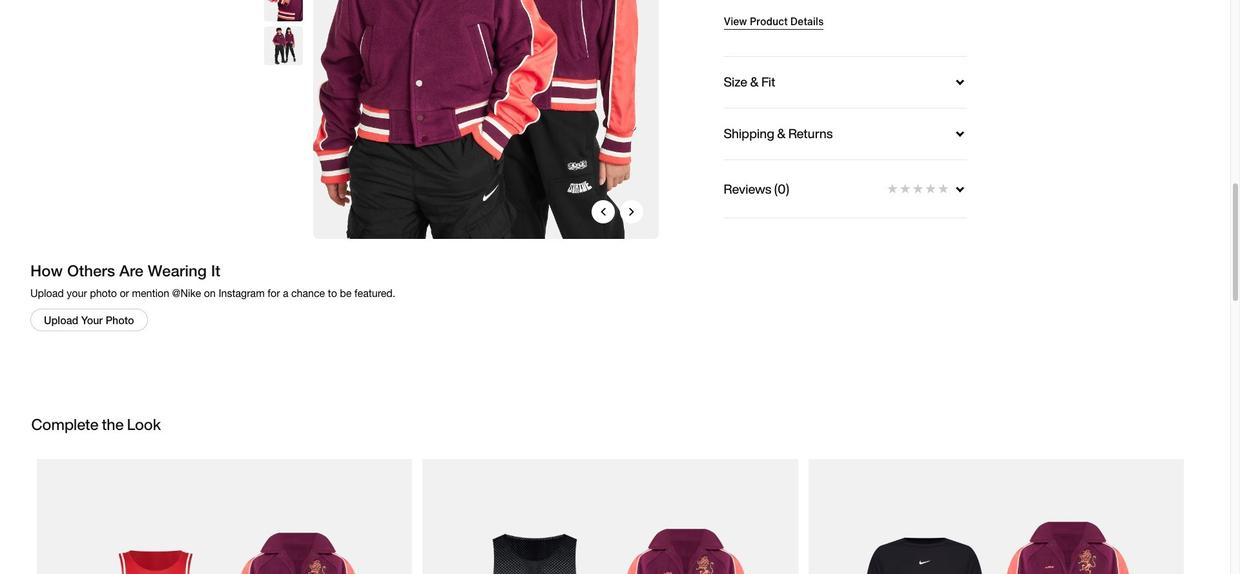 Task type: vqa. For each thing, say whether or not it's contained in the screenshot.
Nike Multi Big Kids' (Boys') Dri-FIT Training Top Image
yes



Task type: describe. For each thing, give the bounding box(es) containing it.
next carousel button image
[[628, 208, 635, 216]]

nike culture of basketball big kids' reversible jersey image
[[483, 532, 586, 574]]



Task type: locate. For each thing, give the bounding box(es) containing it.
nike culture of basketball big kids' reversible basketball jersey image
[[110, 548, 201, 574]]

lebron big kids' basketball jacket image
[[264, 0, 303, 21], [313, 0, 659, 239], [264, 27, 303, 65], [995, 520, 1141, 574], [614, 527, 758, 574], [226, 531, 370, 574]]

previous carousel button image
[[599, 208, 607, 216]]

menu bar
[[220, 0, 1011, 3]]

nike multi big kids' (boys') dri-fit training top image
[[858, 536, 991, 574]]



